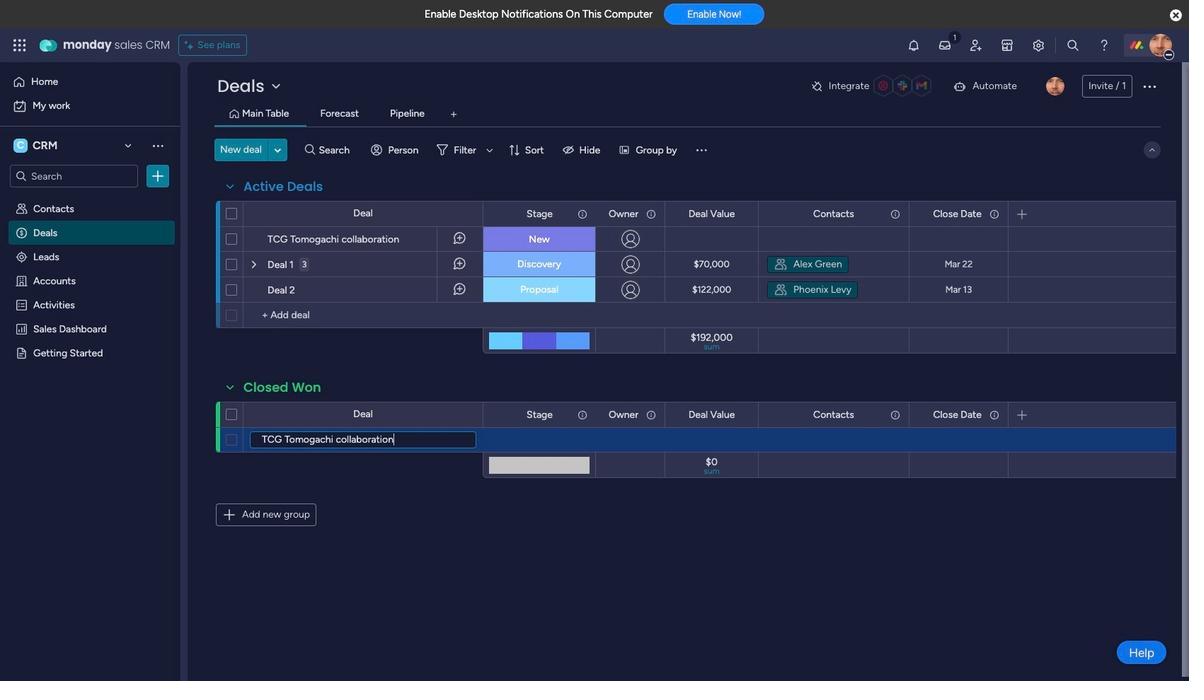 Task type: describe. For each thing, give the bounding box(es) containing it.
update feed image
[[938, 38, 953, 52]]

svg image
[[774, 283, 788, 297]]

public dashboard image
[[15, 322, 28, 336]]

Search field
[[315, 140, 358, 160]]

add view image
[[451, 109, 457, 120]]

2 horizontal spatial column information image
[[989, 410, 1001, 421]]

notifications image
[[907, 38, 921, 52]]

search everything image
[[1067, 38, 1081, 52]]

1 vertical spatial james peterson image
[[1047, 77, 1065, 96]]

workspace selection element
[[13, 137, 60, 154]]

select product image
[[13, 38, 27, 52]]

phoenix levy element
[[768, 282, 858, 299]]

workspace image
[[13, 138, 28, 154]]

0 vertical spatial + add deal text field
[[251, 307, 477, 324]]

0 horizontal spatial column information image
[[577, 410, 589, 421]]

menu image
[[694, 143, 709, 157]]

0 vertical spatial option
[[8, 71, 172, 93]]

Search in workspace field
[[30, 168, 118, 184]]

dapulse close image
[[1171, 8, 1183, 23]]

1 horizontal spatial column information image
[[646, 209, 657, 220]]

alex green element
[[768, 256, 849, 273]]

collapse image
[[1147, 144, 1159, 156]]

v2 search image
[[305, 142, 315, 158]]

1 horizontal spatial james peterson image
[[1150, 34, 1173, 57]]



Task type: vqa. For each thing, say whether or not it's contained in the screenshot.
Menu icon
yes



Task type: locate. For each thing, give the bounding box(es) containing it.
see plans image
[[185, 38, 198, 53]]

options image
[[1142, 78, 1159, 95]]

svg image
[[774, 257, 788, 272]]

monday marketplace image
[[1001, 38, 1015, 52]]

column information image
[[577, 209, 589, 220], [890, 209, 902, 220], [989, 209, 1001, 220], [646, 410, 657, 421], [890, 410, 902, 421]]

1 vertical spatial + add deal text field
[[250, 432, 477, 449]]

None field
[[240, 178, 327, 196], [523, 206, 557, 222], [605, 206, 642, 222], [685, 206, 739, 222], [810, 206, 858, 222], [930, 206, 986, 222], [240, 379, 325, 397], [523, 408, 557, 423], [605, 408, 642, 423], [685, 408, 739, 423], [810, 408, 858, 423], [930, 408, 986, 423], [240, 178, 327, 196], [523, 206, 557, 222], [605, 206, 642, 222], [685, 206, 739, 222], [810, 206, 858, 222], [930, 206, 986, 222], [240, 379, 325, 397], [523, 408, 557, 423], [605, 408, 642, 423], [685, 408, 739, 423], [810, 408, 858, 423], [930, 408, 986, 423]]

workspace options image
[[151, 139, 165, 153]]

tab
[[443, 103, 465, 126]]

emails settings image
[[1032, 38, 1046, 52]]

2 vertical spatial option
[[0, 196, 181, 199]]

+ Add deal text field
[[251, 307, 477, 324], [250, 432, 477, 449]]

help image
[[1098, 38, 1112, 52]]

option
[[8, 71, 172, 93], [8, 95, 172, 118], [0, 196, 181, 199]]

0 vertical spatial james peterson image
[[1150, 34, 1173, 57]]

options image
[[151, 169, 165, 183], [197, 221, 208, 257], [197, 247, 208, 282], [197, 272, 208, 308]]

1 image
[[949, 29, 962, 45]]

list box
[[0, 194, 181, 556]]

1 vertical spatial option
[[8, 95, 172, 118]]

tab list
[[215, 103, 1161, 127]]

public board image
[[15, 346, 28, 360]]

arrow down image
[[481, 142, 498, 159]]

james peterson image
[[1150, 34, 1173, 57], [1047, 77, 1065, 96]]

angle down image
[[274, 145, 281, 155]]

column information image
[[646, 209, 657, 220], [577, 410, 589, 421], [989, 410, 1001, 421]]

invite members image
[[970, 38, 984, 52]]

0 horizontal spatial james peterson image
[[1047, 77, 1065, 96]]



